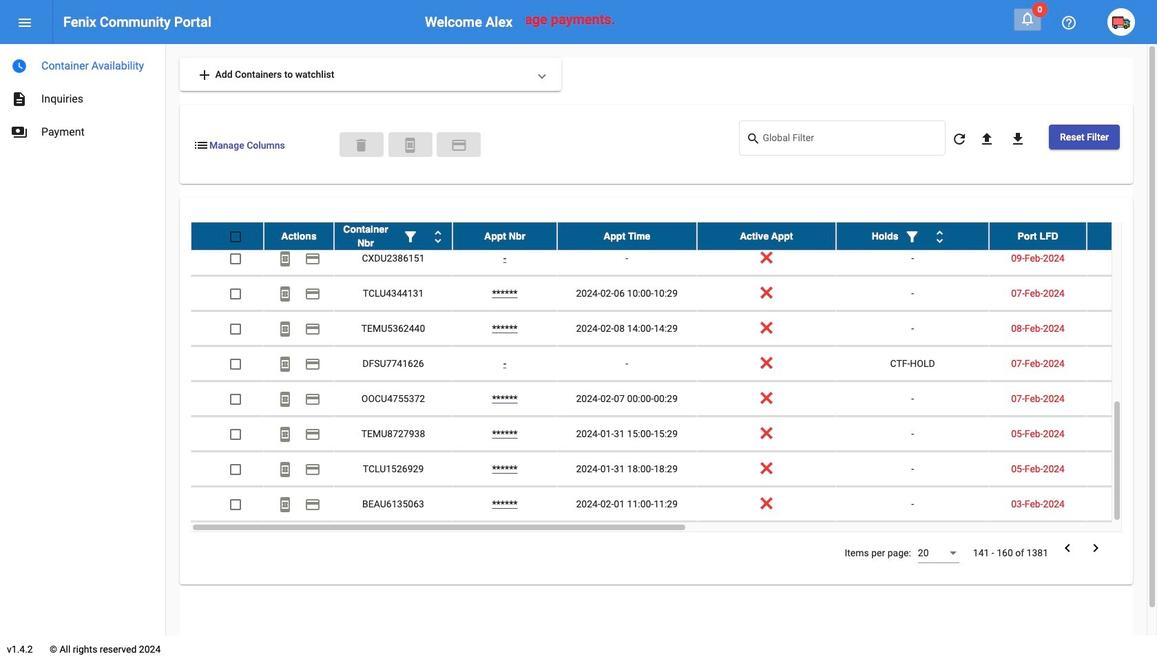 Task type: locate. For each thing, give the bounding box(es) containing it.
cell for eighth row from the bottom of the page
[[1087, 241, 1157, 276]]

1 row from the top
[[191, 206, 1157, 241]]

4 row from the top
[[191, 276, 1157, 311]]

5 column header from the left
[[697, 223, 836, 250]]

5 row from the top
[[191, 311, 1157, 347]]

navigation
[[0, 44, 165, 149]]

4 cell from the top
[[1087, 311, 1157, 346]]

2 cell from the top
[[1087, 241, 1157, 276]]

6 cell from the top
[[1087, 382, 1157, 416]]

row
[[191, 206, 1157, 241], [191, 223, 1157, 251], [191, 241, 1157, 276], [191, 276, 1157, 311], [191, 311, 1157, 347], [191, 347, 1157, 382], [191, 382, 1157, 417], [191, 417, 1157, 452], [191, 452, 1157, 487], [191, 487, 1157, 522]]

cell for fourth row from the top
[[1087, 276, 1157, 311]]

3 column header from the left
[[453, 223, 557, 250]]

9 cell from the top
[[1087, 487, 1157, 522]]

7 cell from the top
[[1087, 417, 1157, 451]]

no color image
[[1020, 10, 1036, 27], [17, 15, 33, 31], [1061, 15, 1078, 31], [11, 58, 28, 74], [196, 67, 213, 84], [951, 131, 968, 148], [979, 131, 996, 148], [1010, 131, 1027, 148], [193, 137, 209, 154], [402, 137, 419, 154], [305, 216, 321, 232], [402, 229, 419, 246], [430, 229, 446, 246], [904, 229, 921, 246], [932, 229, 948, 246], [305, 251, 321, 268], [305, 286, 321, 303], [305, 321, 321, 338], [305, 356, 321, 373], [277, 392, 293, 408], [277, 427, 293, 443], [277, 462, 293, 478], [305, 497, 321, 514], [1060, 540, 1076, 557], [1088, 540, 1104, 557]]

cell for 10th row from the top of the page
[[1087, 487, 1157, 522]]

2 row from the top
[[191, 223, 1157, 251]]

no color image
[[11, 91, 28, 107], [11, 124, 28, 141], [746, 131, 763, 147], [451, 137, 467, 154], [277, 216, 293, 232], [277, 251, 293, 268], [277, 286, 293, 303], [277, 321, 293, 338], [277, 356, 293, 373], [305, 392, 321, 408], [305, 427, 321, 443], [305, 462, 321, 478], [277, 497, 293, 514]]

cell for 4th row from the bottom
[[1087, 382, 1157, 416]]

3 cell from the top
[[1087, 276, 1157, 311]]

5 cell from the top
[[1087, 347, 1157, 381]]

column header
[[264, 223, 334, 250], [334, 223, 453, 250], [453, 223, 557, 250], [557, 223, 697, 250], [697, 223, 836, 250], [836, 223, 989, 250], [989, 223, 1087, 250], [1087, 223, 1157, 250]]

1 cell from the top
[[1087, 206, 1157, 240]]

8 row from the top
[[191, 417, 1157, 452]]

2 column header from the left
[[334, 223, 453, 250]]

8 cell from the top
[[1087, 452, 1157, 486]]

cell
[[1087, 206, 1157, 240], [1087, 241, 1157, 276], [1087, 276, 1157, 311], [1087, 311, 1157, 346], [1087, 347, 1157, 381], [1087, 382, 1157, 416], [1087, 417, 1157, 451], [1087, 452, 1157, 486], [1087, 487, 1157, 522]]

grid
[[191, 206, 1157, 533]]

Global Watchlist Filter field
[[763, 135, 939, 146]]



Task type: describe. For each thing, give the bounding box(es) containing it.
6 column header from the left
[[836, 223, 989, 250]]

cell for 3rd row from the bottom
[[1087, 417, 1157, 451]]

10 row from the top
[[191, 487, 1157, 522]]

9 row from the top
[[191, 452, 1157, 487]]

cell for first row from the top
[[1087, 206, 1157, 240]]

cell for second row from the bottom
[[1087, 452, 1157, 486]]

8 column header from the left
[[1087, 223, 1157, 250]]

7 row from the top
[[191, 382, 1157, 417]]

cell for fifth row from the bottom of the page
[[1087, 347, 1157, 381]]

6 row from the top
[[191, 347, 1157, 382]]

3 row from the top
[[191, 241, 1157, 276]]

7 column header from the left
[[989, 223, 1087, 250]]

delete image
[[353, 137, 370, 154]]

4 column header from the left
[[557, 223, 697, 250]]

cell for sixth row from the bottom
[[1087, 311, 1157, 346]]

1 column header from the left
[[264, 223, 334, 250]]



Task type: vqa. For each thing, say whether or not it's contained in the screenshot.
seventh cell from the top
yes



